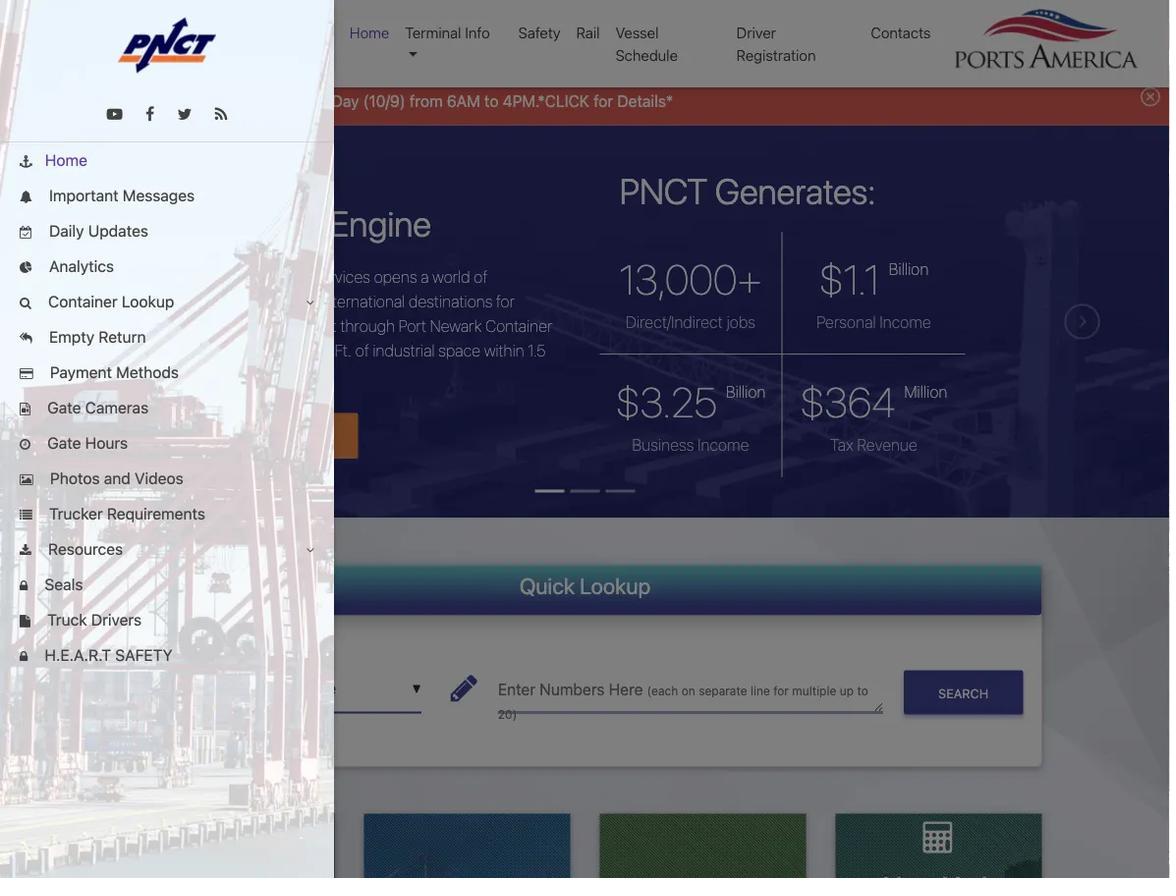 Task type: vqa. For each thing, say whether or not it's contained in the screenshot.


Task type: describe. For each thing, give the bounding box(es) containing it.
for inside "pnct will be open on columbus day (10/9) from 6am to 4pm.*click for details*" 'link'
[[594, 92, 614, 110]]

truck drivers link
[[0, 603, 334, 638]]

0 horizontal spatial home
[[45, 151, 87, 170]]

angle down image for resources
[[307, 545, 315, 557]]

empty return link
[[0, 320, 334, 355]]

to inside (each on separate line for multiple up to 20)
[[858, 684, 869, 698]]

safety link
[[511, 14, 569, 52]]

$364
[[801, 378, 896, 427]]

important
[[49, 186, 119, 205]]

enter numbers here
[[498, 680, 648, 699]]

file image
[[20, 616, 30, 629]]

13,000+
[[620, 255, 762, 304]]

811
[[241, 341, 263, 360]]

quick lookup
[[520, 574, 651, 599]]

close image
[[1141, 87, 1161, 106]]

seals
[[41, 576, 83, 594]]

h.e.a.r.t safety
[[41, 646, 173, 665]]

port
[[399, 317, 427, 335]]

payment
[[50, 363, 112, 382]]

twitter image
[[177, 107, 192, 122]]

direct/indirect
[[626, 313, 723, 332]]

welcome to port newmark container terminal image
[[0, 125, 1171, 629]]

opens
[[374, 268, 417, 286]]

world
[[433, 268, 471, 286]]

industrial
[[373, 341, 435, 360]]

credit card image
[[20, 368, 33, 381]]

payment methods
[[46, 363, 179, 382]]

possibilities.
[[176, 292, 258, 311]]

and
[[104, 469, 131, 488]]

empty return
[[45, 328, 146, 347]]

container lookup
[[44, 292, 174, 311]]

gate hours
[[43, 434, 128, 453]]

(10/9)
[[364, 92, 406, 110]]

lookup for quick lookup
[[580, 574, 651, 599]]

requirements
[[107, 505, 205, 524]]

bell image
[[20, 191, 32, 204]]

destinations
[[409, 292, 493, 311]]

tax revenue
[[831, 436, 918, 455]]

of down through
[[356, 341, 369, 360]]

here
[[609, 680, 643, 699]]

gate for gate hours
[[47, 434, 81, 453]]

vessel schedule link
[[608, 14, 729, 74]]

pnct for pnct generates:
[[620, 170, 708, 212]]

calendar check o image
[[20, 227, 32, 239]]

(each on separate line for multiple up to 20)
[[498, 684, 869, 721]]

separate
[[699, 684, 748, 698]]

file movie o image
[[20, 404, 30, 416]]

through
[[341, 317, 395, 335]]

photo image
[[20, 474, 33, 487]]

within
[[484, 341, 525, 360]]

services
[[314, 268, 371, 286]]

truck
[[47, 611, 87, 630]]

$1.1 billion
[[819, 255, 929, 304]]

schedule
[[229, 268, 293, 286]]

on inside (each on separate line for multiple up to 20)
[[682, 684, 696, 698]]

daily updates
[[45, 222, 148, 240]]

1 vertical spatial terminal.
[[263, 366, 325, 385]]

links
[[62, 24, 97, 41]]

videos
[[135, 469, 184, 488]]

h.e.a.r.t safety link
[[0, 638, 334, 673]]

safety
[[519, 24, 561, 41]]

numbers
[[540, 680, 605, 699]]

0 vertical spatial terminal.
[[176, 341, 238, 360]]

contacts
[[871, 24, 932, 41]]

photos and videos link
[[0, 461, 334, 496]]

million inside '$364 million'
[[905, 383, 948, 402]]

shippers
[[176, 317, 235, 335]]

sq.ft.
[[312, 341, 352, 360]]

for inside (each on separate line for multiple up to 20)
[[774, 684, 789, 698]]

pnct generates:
[[620, 170, 876, 212]]

daily updates link
[[0, 213, 334, 249]]

reply all image
[[20, 333, 32, 345]]

hrs
[[176, 366, 199, 385]]

quick links link
[[20, 22, 108, 66]]

moving
[[238, 317, 289, 335]]

empty
[[49, 328, 95, 347]]

driver
[[737, 24, 777, 41]]

cameras
[[85, 399, 149, 417]]

income for $1.1
[[880, 313, 932, 332]]

income for $3.25
[[698, 436, 750, 455]]

trucker requirements link
[[0, 496, 334, 532]]

45
[[298, 292, 317, 311]]

lock image for h.e.a.r.t safety
[[20, 651, 28, 664]]

business income
[[633, 436, 750, 455]]

seals link
[[0, 567, 334, 603]]

of right world
[[474, 268, 488, 286]]

drivers
[[91, 611, 142, 630]]

hours
[[85, 434, 128, 453]]

on inside 'link'
[[234, 92, 252, 110]]

for inside pnct's schedule of services opens a world of possibilities.                                 over 45 international destinations for shippers moving freight through port newark container terminal.                                 811 million sq.ft. of industrial space within 1.5 hrs of pnct terminal.
[[496, 292, 515, 311]]

clock o image
[[20, 439, 30, 452]]



Task type: locate. For each thing, give the bounding box(es) containing it.
2 gate from the top
[[47, 434, 81, 453]]

1 angle down image from the top
[[307, 297, 315, 309]]

important messages link
[[0, 178, 334, 213]]

1 vertical spatial to
[[858, 684, 869, 698]]

$3.25 billion
[[616, 378, 766, 427]]

0 vertical spatial angle down image
[[307, 297, 315, 309]]

quick for quick links
[[20, 24, 58, 41]]

1.5
[[528, 341, 546, 360]]

on right rss image
[[234, 92, 252, 110]]

contacts link
[[864, 14, 939, 52]]

truck drivers
[[43, 611, 142, 630]]

1 vertical spatial lock image
[[20, 651, 28, 664]]

angle down image inside resources link
[[307, 545, 315, 557]]

quick for quick lookup
[[520, 574, 575, 599]]

day
[[332, 92, 359, 110]]

from
[[410, 92, 443, 110]]

lock image up file "icon"
[[20, 581, 28, 593]]

0 vertical spatial pnct
[[99, 92, 141, 110]]

1 vertical spatial home link
[[0, 143, 334, 178]]

pnct left facebook icon
[[99, 92, 141, 110]]

gate down payment
[[47, 399, 81, 417]]

1 gate from the top
[[47, 399, 81, 417]]

pnct inside 'link'
[[99, 92, 141, 110]]

messages
[[123, 186, 195, 205]]

0 horizontal spatial on
[[234, 92, 252, 110]]

1 vertical spatial angle down image
[[307, 545, 315, 557]]

container lookup link
[[0, 284, 334, 320]]

0 horizontal spatial income
[[698, 436, 750, 455]]

0 horizontal spatial for
[[496, 292, 515, 311]]

2 horizontal spatial pnct
[[620, 170, 708, 212]]

list image
[[20, 510, 32, 522]]

important messages
[[45, 186, 195, 205]]

lock image inside h.e.a.r.t safety link
[[20, 651, 28, 664]]

lookup
[[122, 292, 174, 311], [580, 574, 651, 599]]

container
[[48, 292, 118, 311], [486, 317, 553, 335]]

photos and videos
[[46, 469, 184, 488]]

1 horizontal spatial home link
[[342, 14, 397, 52]]

lookup for container lookup
[[122, 292, 174, 311]]

income
[[880, 313, 932, 332], [698, 436, 750, 455]]

0 horizontal spatial billion
[[726, 383, 766, 402]]

facebook image
[[146, 107, 155, 122]]

of
[[296, 268, 310, 286], [474, 268, 488, 286], [356, 341, 369, 360], [203, 366, 216, 385]]

generates:
[[716, 170, 876, 212]]

gate cameras link
[[0, 390, 334, 426]]

multiple
[[793, 684, 837, 698]]

2 vertical spatial for
[[774, 684, 789, 698]]

billion right $1.1
[[889, 260, 929, 279]]

details*
[[618, 92, 674, 110]]

pnct
[[99, 92, 141, 110], [620, 170, 708, 212], [220, 366, 259, 385]]

1 vertical spatial income
[[698, 436, 750, 455]]

0 horizontal spatial quick
[[20, 24, 58, 41]]

2 vertical spatial pnct
[[220, 366, 259, 385]]

economic
[[176, 203, 322, 244]]

gate cameras
[[43, 399, 149, 417]]

container up within
[[486, 317, 553, 335]]

lock image
[[20, 581, 28, 593], [20, 651, 28, 664]]

1 horizontal spatial million
[[905, 383, 948, 402]]

pnct for pnct will be open on columbus day (10/9) from 6am to 4pm.*click for details*
[[99, 92, 141, 110]]

pnct inside pnct's schedule of services opens a world of possibilities.                                 over 45 international destinations for shippers moving freight through port newark container terminal.                                 811 million sq.ft. of industrial space within 1.5 hrs of pnct terminal.
[[220, 366, 259, 385]]

1 vertical spatial quick
[[520, 574, 575, 599]]

0 vertical spatial million
[[266, 341, 309, 360]]

to inside 'link'
[[485, 92, 499, 110]]

2 horizontal spatial for
[[774, 684, 789, 698]]

0 vertical spatial gate
[[47, 399, 81, 417]]

driver registration link
[[729, 14, 864, 74]]

billion inside $1.1 billion
[[889, 260, 929, 279]]

$3.25
[[616, 378, 718, 427]]

20)
[[498, 708, 517, 721]]

1 horizontal spatial income
[[880, 313, 932, 332]]

home link for safety link at the top left
[[342, 14, 397, 52]]

2 angle down image from the top
[[307, 545, 315, 557]]

billion for $3.25
[[726, 383, 766, 402]]

0 horizontal spatial home link
[[0, 143, 334, 178]]

gate for gate cameras
[[47, 399, 81, 417]]

container down analytics
[[48, 292, 118, 311]]

1 vertical spatial billion
[[726, 383, 766, 402]]

international
[[321, 292, 405, 311]]

vessel schedule
[[616, 24, 678, 63]]

schedule
[[616, 46, 678, 63]]

1 horizontal spatial pnct
[[220, 366, 259, 385]]

open
[[194, 92, 230, 110]]

0 horizontal spatial lookup
[[122, 292, 174, 311]]

quick inside quick links link
[[20, 24, 58, 41]]

13,000+ direct/indirect jobs
[[620, 255, 762, 332]]

home up (10/9)
[[350, 24, 390, 41]]

0 vertical spatial to
[[485, 92, 499, 110]]

0 vertical spatial home link
[[342, 14, 397, 52]]

a
[[421, 268, 429, 286]]

1 horizontal spatial quick
[[520, 574, 575, 599]]

terminal. down shippers
[[176, 341, 238, 360]]

gate up photos on the bottom
[[47, 434, 81, 453]]

space
[[439, 341, 481, 360]]

1 horizontal spatial terminal.
[[263, 366, 325, 385]]

for right line at right bottom
[[774, 684, 789, 698]]

for left details* at the right top of the page
[[594, 92, 614, 110]]

jobs
[[727, 313, 756, 332]]

pnct down details* at the right top of the page
[[620, 170, 708, 212]]

gate inside gate cameras link
[[47, 399, 81, 417]]

quick
[[20, 24, 58, 41], [520, 574, 575, 599]]

million inside pnct's schedule of services opens a world of possibilities.                                 over 45 international destinations for shippers moving freight through port newark container terminal.                                 811 million sq.ft. of industrial space within 1.5 hrs of pnct terminal.
[[266, 341, 309, 360]]

0 vertical spatial billion
[[889, 260, 929, 279]]

of right hrs
[[203, 366, 216, 385]]

angle down image
[[307, 297, 315, 309], [307, 545, 315, 557]]

None text field
[[200, 665, 422, 713], [498, 665, 884, 713], [200, 665, 422, 713], [498, 665, 884, 713]]

billion down jobs
[[726, 383, 766, 402]]

of up 45
[[296, 268, 310, 286]]

pnct's schedule of services opens a world of possibilities.                                 over 45 international destinations for shippers moving freight through port newark container terminal.                                 811 million sq.ft. of industrial space within 1.5 hrs of pnct terminal.
[[176, 268, 553, 385]]

1 vertical spatial million
[[905, 383, 948, 402]]

payment methods link
[[0, 355, 334, 390]]

to right up
[[858, 684, 869, 698]]

resources
[[44, 540, 123, 559]]

up
[[840, 684, 854, 698]]

1 vertical spatial on
[[682, 684, 696, 698]]

home up important
[[45, 151, 87, 170]]

0 horizontal spatial container
[[48, 292, 118, 311]]

0 vertical spatial on
[[234, 92, 252, 110]]

1 horizontal spatial to
[[858, 684, 869, 698]]

lock image down file "icon"
[[20, 651, 28, 664]]

income down $1.1 billion
[[880, 313, 932, 332]]

download image
[[20, 545, 31, 558]]

youtube play image
[[107, 107, 123, 122]]

billion for $1.1
[[889, 260, 929, 279]]

pnct will be open on columbus day (10/9) from 6am to 4pm.*click for details* link
[[99, 89, 674, 113]]

safety
[[115, 646, 173, 665]]

billion
[[889, 260, 929, 279], [726, 383, 766, 402]]

0 horizontal spatial to
[[485, 92, 499, 110]]

angle down image for container lookup
[[307, 297, 315, 309]]

anchor image
[[20, 156, 32, 168]]

to
[[485, 92, 499, 110], [858, 684, 869, 698]]

2 lock image from the top
[[20, 651, 28, 664]]

for
[[594, 92, 614, 110], [496, 292, 515, 311], [774, 684, 789, 698]]

gate
[[47, 399, 81, 417], [47, 434, 81, 453]]

million
[[266, 341, 309, 360], [905, 383, 948, 402]]

analytics
[[45, 257, 114, 276]]

1 vertical spatial gate
[[47, 434, 81, 453]]

freight
[[292, 317, 337, 335]]

$1.1
[[819, 255, 881, 304]]

gate inside gate hours link
[[47, 434, 81, 453]]

economic engine
[[176, 203, 432, 244]]

million down moving
[[266, 341, 309, 360]]

home
[[350, 24, 390, 41], [45, 151, 87, 170]]

home link up messages
[[0, 143, 334, 178]]

0 vertical spatial lock image
[[20, 581, 28, 593]]

home link up (10/9)
[[342, 14, 397, 52]]

income down $3.25 billion
[[698, 436, 750, 455]]

registration
[[737, 46, 817, 63]]

resources link
[[0, 532, 334, 567]]

search image
[[20, 297, 31, 310]]

container inside pnct's schedule of services opens a world of possibilities.                                 over 45 international destinations for shippers moving freight through port newark container terminal.                                 811 million sq.ft. of industrial space within 1.5 hrs of pnct terminal.
[[486, 317, 553, 335]]

gate hours link
[[0, 426, 334, 461]]

1 horizontal spatial lookup
[[580, 574, 651, 599]]

updates
[[88, 222, 148, 240]]

home link
[[342, 14, 397, 52], [0, 143, 334, 178]]

1 vertical spatial for
[[496, 292, 515, 311]]

columbus
[[256, 92, 328, 110]]

trucker
[[49, 505, 103, 524]]

terminal.
[[176, 341, 238, 360], [263, 366, 325, 385]]

analytics link
[[0, 249, 334, 284]]

daily
[[49, 222, 84, 240]]

quick links
[[20, 24, 97, 41]]

1 horizontal spatial home
[[350, 24, 390, 41]]

rss image
[[215, 107, 227, 122]]

pnct will be open on columbus day (10/9) from 6am to 4pm.*click for details*
[[99, 92, 674, 110]]

1 vertical spatial container
[[486, 317, 553, 335]]

photos
[[50, 469, 100, 488]]

lock image inside the "seals" link
[[20, 581, 28, 593]]

enter
[[498, 680, 536, 699]]

trucker requirements
[[45, 505, 205, 524]]

engine
[[330, 203, 432, 244]]

angle down image inside container lookup link
[[307, 297, 315, 309]]

driver registration
[[737, 24, 817, 63]]

1 lock image from the top
[[20, 581, 28, 593]]

vessel
[[616, 24, 659, 41]]

1 vertical spatial pnct
[[620, 170, 708, 212]]

0 vertical spatial for
[[594, 92, 614, 110]]

1 vertical spatial lookup
[[580, 574, 651, 599]]

pnct's
[[176, 268, 225, 286]]

will
[[145, 92, 168, 110]]

4pm.*click
[[503, 92, 590, 110]]

0 vertical spatial income
[[880, 313, 932, 332]]

be
[[172, 92, 190, 110]]

billion inside $3.25 billion
[[726, 383, 766, 402]]

$364 million
[[801, 378, 948, 427]]

1 horizontal spatial container
[[486, 317, 553, 335]]

0 horizontal spatial terminal.
[[176, 341, 238, 360]]

1 horizontal spatial billion
[[889, 260, 929, 279]]

terminal. down sq.ft.
[[263, 366, 325, 385]]

methods
[[116, 363, 179, 382]]

1 vertical spatial home
[[45, 151, 87, 170]]

pie chart image
[[20, 262, 32, 275]]

pnct down 811
[[220, 366, 259, 385]]

for up within
[[496, 292, 515, 311]]

0 vertical spatial container
[[48, 292, 118, 311]]

million up the revenue
[[905, 383, 948, 402]]

pnct will be open on columbus day (10/9) from 6am to 4pm.*click for details* alert
[[0, 72, 1171, 125]]

1 horizontal spatial on
[[682, 684, 696, 698]]

1 horizontal spatial for
[[594, 92, 614, 110]]

lock image for seals
[[20, 581, 28, 593]]

rail
[[577, 24, 600, 41]]

0 vertical spatial lookup
[[122, 292, 174, 311]]

to right 6am at the top left
[[485, 92, 499, 110]]

on right (each
[[682, 684, 696, 698]]

0 vertical spatial home
[[350, 24, 390, 41]]

0 vertical spatial quick
[[20, 24, 58, 41]]

0 horizontal spatial million
[[266, 341, 309, 360]]

home link for 'daily updates' link
[[0, 143, 334, 178]]

0 horizontal spatial pnct
[[99, 92, 141, 110]]

6am
[[447, 92, 481, 110]]



